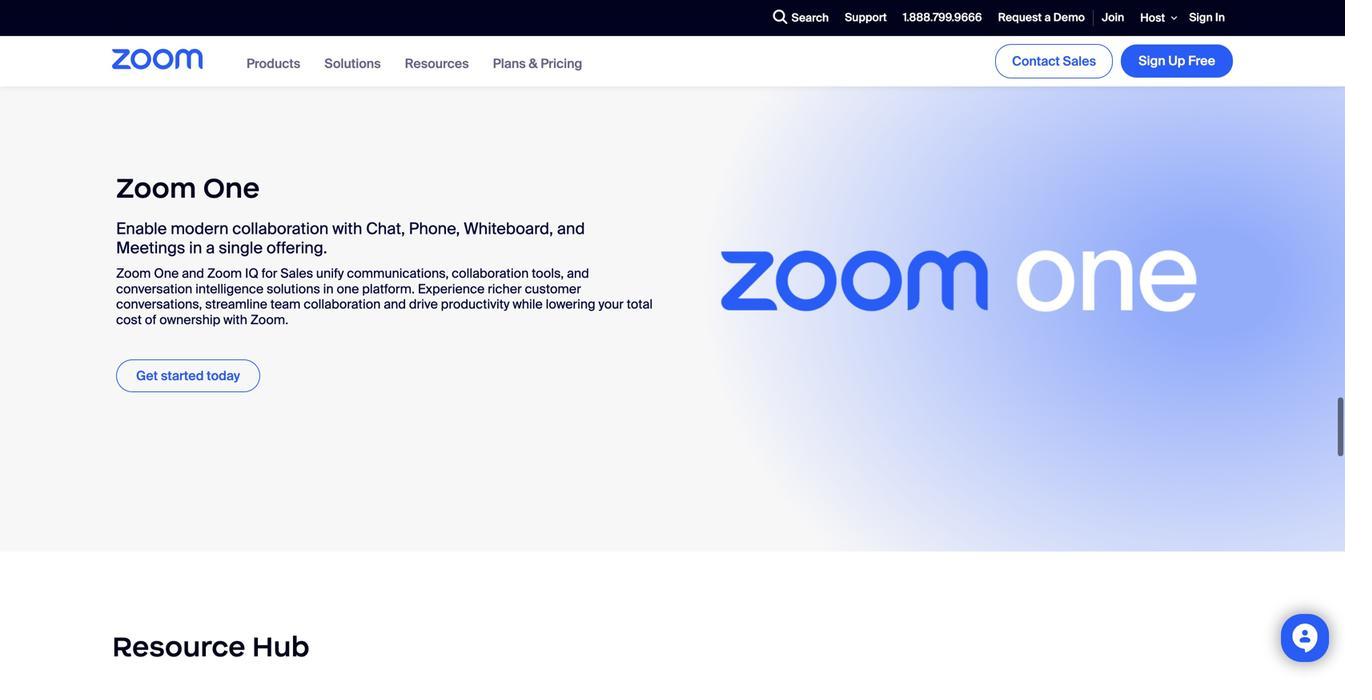 Task type: locate. For each thing, give the bounding box(es) containing it.
1 horizontal spatial sales
[[1063, 53, 1097, 70]]

get
[[136, 368, 158, 384]]

1 horizontal spatial with
[[333, 219, 362, 239]]

experience
[[418, 281, 485, 298]]

0 vertical spatial sign
[[1190, 10, 1213, 25]]

contact sales link
[[996, 44, 1113, 78]]

sales down offering.
[[281, 265, 313, 282]]

host button
[[1133, 0, 1182, 36]]

in
[[189, 238, 202, 259], [323, 281, 334, 298]]

collaboration up productivity
[[452, 265, 529, 282]]

with left chat,
[[333, 219, 362, 239]]

today
[[207, 368, 240, 384]]

offering.
[[267, 238, 327, 259]]

1 horizontal spatial one
[[203, 170, 260, 205]]

conversation
[[116, 281, 192, 298]]

resources
[[405, 55, 469, 72]]

0 horizontal spatial one
[[154, 265, 179, 282]]

0 horizontal spatial sign
[[1139, 53, 1166, 69]]

one up "modern"
[[203, 170, 260, 205]]

zoom left iq
[[207, 265, 242, 282]]

support link
[[837, 1, 895, 35]]

with down intelligence
[[224, 311, 247, 328]]

single
[[219, 238, 263, 259]]

sign in link
[[1182, 1, 1234, 35]]

zoom logo image
[[112, 49, 203, 70]]

collaboration
[[232, 219, 329, 239], [452, 265, 529, 282], [304, 296, 381, 313]]

0 vertical spatial sales
[[1063, 53, 1097, 70]]

your
[[599, 296, 624, 313]]

sign
[[1190, 10, 1213, 25], [1139, 53, 1166, 69]]

contact
[[1013, 53, 1060, 70]]

1 vertical spatial a
[[206, 238, 215, 259]]

solutions
[[325, 55, 381, 72]]

collaboration down the unify
[[304, 296, 381, 313]]

0 vertical spatial collaboration
[[232, 219, 329, 239]]

enable
[[116, 219, 167, 239]]

plans & pricing link
[[493, 55, 583, 72]]

one
[[203, 170, 260, 205], [154, 265, 179, 282]]

sign left in
[[1190, 10, 1213, 25]]

in right meetings
[[189, 238, 202, 259]]

sign in
[[1190, 10, 1226, 25]]

0 horizontal spatial in
[[189, 238, 202, 259]]

1 vertical spatial one
[[154, 265, 179, 282]]

sign for sign in
[[1190, 10, 1213, 25]]

a inside the enable modern collaboration with chat, phone, whiteboard, and meetings in a single offering. zoom one and zoom iq for sales unify communications, collaboration tools, and conversation intelligence solutions in one platform. experience richer customer conversations, streamline team collaboration and drive productivity while lowering your total cost of ownership with zoom.
[[206, 238, 215, 259]]

sales
[[1063, 53, 1097, 70], [281, 265, 313, 282]]

whiteboard,
[[464, 219, 553, 239]]

a
[[1045, 10, 1051, 25], [206, 238, 215, 259]]

sign left up
[[1139, 53, 1166, 69]]

1 horizontal spatial in
[[323, 281, 334, 298]]

0 vertical spatial a
[[1045, 10, 1051, 25]]

cost
[[116, 311, 142, 328]]

request
[[999, 10, 1042, 25]]

and right the tools,
[[567, 265, 589, 282]]

richer
[[488, 281, 522, 298]]

solutions button
[[325, 55, 381, 72]]

host
[[1141, 10, 1166, 25]]

in left one
[[323, 281, 334, 298]]

solutions
[[267, 281, 320, 298]]

meetings
[[116, 238, 185, 259]]

0 horizontal spatial with
[[224, 311, 247, 328]]

0 horizontal spatial sales
[[281, 265, 313, 282]]

join
[[1102, 10, 1125, 25]]

iq
[[245, 265, 259, 282]]

1 vertical spatial sales
[[281, 265, 313, 282]]

zoom one
[[116, 170, 260, 205]]

hub
[[252, 630, 310, 665]]

collaboration up 'for'
[[232, 219, 329, 239]]

lowering
[[546, 296, 596, 313]]

1 vertical spatial sign
[[1139, 53, 1166, 69]]

0 vertical spatial in
[[189, 238, 202, 259]]

0 horizontal spatial a
[[206, 238, 215, 259]]

zoom.
[[250, 311, 289, 328]]

0 vertical spatial one
[[203, 170, 260, 205]]

a left single
[[206, 238, 215, 259]]

0 vertical spatial with
[[333, 219, 362, 239]]

a left demo
[[1045, 10, 1051, 25]]

and
[[557, 219, 585, 239], [182, 265, 204, 282], [567, 265, 589, 282], [384, 296, 406, 313]]

zoom
[[116, 170, 197, 205], [116, 265, 151, 282], [207, 265, 242, 282]]

one down meetings
[[154, 265, 179, 282]]

team
[[271, 296, 301, 313]]

platform.
[[362, 281, 415, 298]]

1 horizontal spatial sign
[[1190, 10, 1213, 25]]

sales right contact
[[1063, 53, 1097, 70]]

customer
[[525, 281, 581, 298]]

with
[[333, 219, 362, 239], [224, 311, 247, 328]]

free
[[1189, 53, 1216, 69]]

search image
[[773, 10, 788, 24]]



Task type: describe. For each thing, give the bounding box(es) containing it.
products button
[[247, 55, 301, 72]]

modern
[[171, 219, 229, 239]]

1.888.799.9666 link
[[895, 1, 991, 35]]

contact sales
[[1013, 53, 1097, 70]]

sign up free link
[[1121, 45, 1234, 78]]

intelligence
[[196, 281, 264, 298]]

1 vertical spatial with
[[224, 311, 247, 328]]

conversations,
[[116, 296, 202, 313]]

zoom one logo image
[[689, 78, 1230, 484]]

support
[[845, 10, 887, 25]]

pricing
[[541, 55, 583, 72]]

plans
[[493, 55, 526, 72]]

total
[[627, 296, 653, 313]]

1 vertical spatial in
[[323, 281, 334, 298]]

one inside the enable modern collaboration with chat, phone, whiteboard, and meetings in a single offering. zoom one and zoom iq for sales unify communications, collaboration tools, and conversation intelligence solutions in one platform. experience richer customer conversations, streamline team collaboration and drive productivity while lowering your total cost of ownership with zoom.
[[154, 265, 179, 282]]

resources button
[[405, 55, 469, 72]]

sales inside the enable modern collaboration with chat, phone, whiteboard, and meetings in a single offering. zoom one and zoom iq for sales unify communications, collaboration tools, and conversation intelligence solutions in one platform. experience richer customer conversations, streamline team collaboration and drive productivity while lowering your total cost of ownership with zoom.
[[281, 265, 313, 282]]

phone,
[[409, 219, 460, 239]]

search
[[792, 11, 829, 25]]

resource hub
[[112, 630, 316, 665]]

1 vertical spatial collaboration
[[452, 265, 529, 282]]

zoom down meetings
[[116, 265, 151, 282]]

resource
[[112, 630, 246, 665]]

sales inside contact sales link
[[1063, 53, 1097, 70]]

started
[[161, 368, 204, 384]]

get started today
[[136, 368, 240, 384]]

one
[[337, 281, 359, 298]]

request a demo link
[[991, 1, 1093, 35]]

streamline
[[205, 296, 268, 313]]

ownership
[[160, 311, 220, 328]]

communications,
[[347, 265, 449, 282]]

and left 'drive'
[[384, 296, 406, 313]]

products
[[247, 55, 301, 72]]

chat,
[[366, 219, 405, 239]]

search image
[[773, 10, 788, 24]]

request a demo
[[999, 10, 1085, 25]]

and down "modern"
[[182, 265, 204, 282]]

plans & pricing
[[493, 55, 583, 72]]

productivity
[[441, 296, 510, 313]]

get started today link
[[116, 360, 260, 393]]

&
[[529, 55, 538, 72]]

up
[[1169, 53, 1186, 69]]

sign for sign up free
[[1139, 53, 1166, 69]]

zoom up enable
[[116, 170, 197, 205]]

demo
[[1054, 10, 1085, 25]]

of
[[145, 311, 156, 328]]

sign up free
[[1139, 53, 1216, 69]]

for
[[262, 265, 278, 282]]

and up the tools,
[[557, 219, 585, 239]]

unify
[[316, 265, 344, 282]]

drive
[[409, 296, 438, 313]]

tools,
[[532, 265, 564, 282]]

1.888.799.9666
[[903, 10, 983, 25]]

enable modern collaboration with chat, phone, whiteboard, and meetings in a single offering. zoom one and zoom iq for sales unify communications, collaboration tools, and conversation intelligence solutions in one platform. experience richer customer conversations, streamline team collaboration and drive productivity while lowering your total cost of ownership with zoom.
[[116, 219, 653, 328]]

in
[[1216, 10, 1226, 25]]

while
[[513, 296, 543, 313]]

2 vertical spatial collaboration
[[304, 296, 381, 313]]

1 horizontal spatial a
[[1045, 10, 1051, 25]]

join link
[[1094, 1, 1133, 35]]



Task type: vqa. For each thing, say whether or not it's contained in the screenshot.
the topmost 3.1
no



